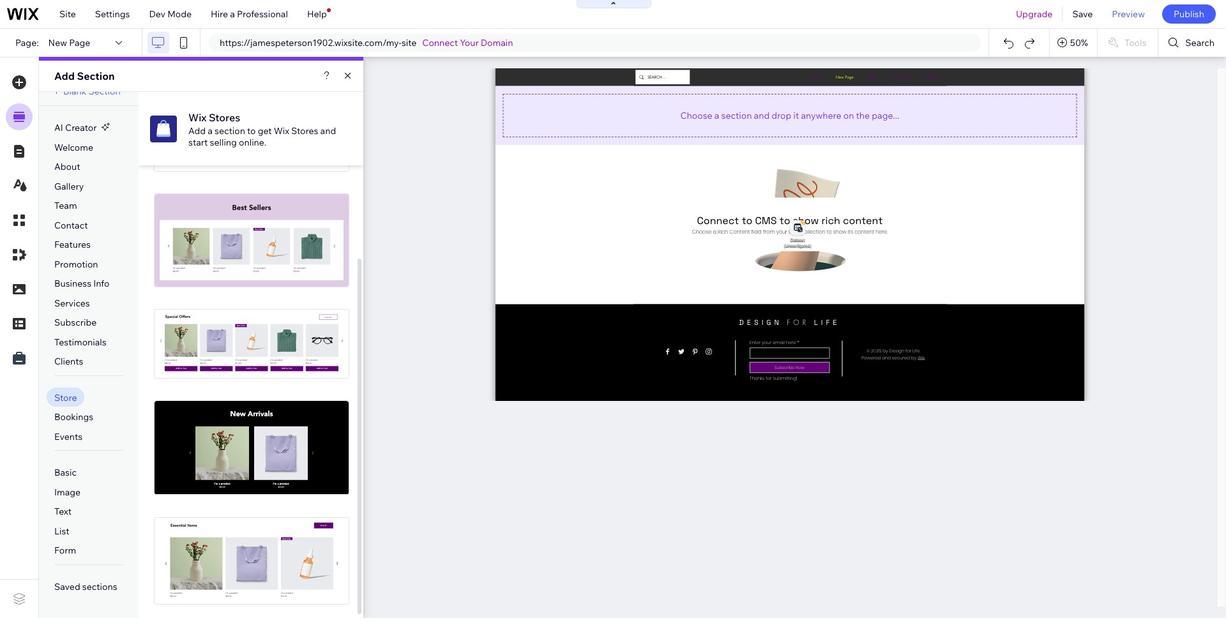 Task type: locate. For each thing, give the bounding box(es) containing it.
-
[[260, 290, 262, 300], [266, 382, 268, 391]]

and left "drop"
[[754, 110, 770, 121]]

add wix stores for second the add wix stores button from the bottom of the page
[[220, 442, 284, 454]]

and
[[754, 110, 770, 121], [320, 125, 336, 136]]

services
[[54, 297, 90, 309]]

product
[[202, 290, 231, 300], [208, 382, 237, 391]]

preview
[[1112, 8, 1145, 20]]

section inside wix stores add a section to get wix stores and start selling online.
[[215, 125, 245, 136]]

4 add wix stores from the top
[[220, 555, 284, 567]]

get
[[258, 125, 272, 136]]

clients
[[54, 356, 83, 367]]

a right hire
[[230, 8, 235, 20]]

0 horizontal spatial and
[[320, 125, 336, 136]]

saved
[[54, 581, 80, 593]]

1 vertical spatial section
[[88, 86, 121, 97]]

it
[[794, 110, 799, 121]]

search
[[1186, 37, 1215, 49]]

and inside wix stores add a section to get wix stores and start selling online.
[[320, 125, 336, 136]]

and right get
[[320, 125, 336, 136]]

stores for second the add wix stores button from the bottom of the page
[[257, 442, 284, 454]]

wix
[[188, 111, 207, 124], [274, 125, 289, 136], [239, 235, 255, 246], [239, 338, 255, 350], [239, 442, 255, 454], [239, 555, 255, 567]]

section
[[77, 70, 115, 82], [88, 86, 121, 97]]

dev
[[149, 8, 165, 20]]

- left classic
[[266, 382, 268, 391]]

page
[[69, 37, 90, 49]]

basic
[[54, 467, 77, 479]]

1 vertical spatial -
[[266, 382, 268, 391]]

stores for fourth the add wix stores button from the bottom of the page
[[257, 235, 284, 246]]

section left to
[[215, 125, 245, 136]]

a
[[230, 8, 235, 20], [715, 110, 719, 121], [208, 125, 213, 136]]

gallery for product gallery - classic
[[239, 382, 264, 391]]

gallery down about
[[54, 180, 84, 192]]

1 vertical spatial a
[[715, 110, 719, 121]]

2 horizontal spatial a
[[715, 110, 719, 121]]

a right choose
[[715, 110, 719, 121]]

2 vertical spatial gallery
[[239, 382, 264, 391]]

0 vertical spatial a
[[230, 8, 235, 20]]

3 add wix stores from the top
[[220, 442, 284, 454]]

0 horizontal spatial a
[[208, 125, 213, 136]]

1 horizontal spatial a
[[230, 8, 235, 20]]

1 horizontal spatial -
[[266, 382, 268, 391]]

1 horizontal spatial section
[[721, 110, 752, 121]]

section down add section
[[88, 86, 121, 97]]

choose a section and drop it anywhere on the page...
[[681, 110, 900, 121]]

1 add wix stores from the top
[[220, 235, 284, 246]]

product for product gallery - classic
[[208, 382, 237, 391]]

1 vertical spatial and
[[320, 125, 336, 136]]

tools
[[1125, 37, 1147, 49]]

section
[[721, 110, 752, 121], [215, 125, 245, 136]]

mode
[[167, 8, 192, 20]]

add
[[54, 70, 75, 82], [188, 125, 206, 136], [220, 235, 237, 246], [220, 338, 237, 350], [220, 442, 237, 454], [220, 555, 237, 567]]

1 horizontal spatial and
[[754, 110, 770, 121]]

50%
[[1070, 37, 1088, 49]]

choose
[[681, 110, 713, 121]]

tools button
[[1098, 29, 1158, 57]]

ai creator
[[54, 122, 97, 133]]

product gallery - classic
[[208, 382, 295, 391]]

gallery left minimalist in the left of the page
[[233, 290, 258, 300]]

sections
[[82, 581, 117, 593]]

stores
[[209, 111, 240, 124], [291, 125, 318, 136], [257, 235, 284, 246], [257, 338, 284, 350], [257, 442, 284, 454], [257, 555, 284, 567]]

a left to
[[208, 125, 213, 136]]

minimalist
[[264, 290, 301, 300]]

0 vertical spatial section
[[721, 110, 752, 121]]

product for product gallery - minimalist
[[202, 290, 231, 300]]

wix for 3rd the add wix stores button from the bottom of the page
[[239, 338, 255, 350]]

subscribe
[[54, 317, 97, 328]]

image
[[54, 487, 81, 498]]

save
[[1073, 8, 1093, 20]]

saved sections
[[54, 581, 117, 593]]

business info
[[54, 278, 109, 289]]

events
[[54, 431, 83, 442]]

upgrade
[[1016, 8, 1053, 20]]

list
[[54, 526, 69, 537]]

publish button
[[1162, 4, 1216, 24]]

0 horizontal spatial -
[[260, 290, 262, 300]]

wix for second the add wix stores button from the bottom of the page
[[239, 442, 255, 454]]

2 vertical spatial a
[[208, 125, 213, 136]]

ai
[[54, 122, 63, 133]]

0 vertical spatial and
[[754, 110, 770, 121]]

0 vertical spatial section
[[77, 70, 115, 82]]

a for section
[[715, 110, 719, 121]]

add wix stores
[[220, 235, 284, 246], [220, 338, 284, 350], [220, 442, 284, 454], [220, 555, 284, 567]]

gallery
[[54, 180, 84, 192], [233, 290, 258, 300], [239, 382, 264, 391]]

gallery for product gallery - minimalist
[[233, 290, 258, 300]]

new
[[48, 37, 67, 49]]

domain
[[481, 37, 513, 49]]

gallery left classic
[[239, 382, 264, 391]]

2 add wix stores from the top
[[220, 338, 284, 350]]

0 horizontal spatial section
[[215, 125, 245, 136]]

search button
[[1159, 29, 1226, 57]]

add wix stores button
[[208, 231, 295, 250], [208, 335, 295, 354], [208, 439, 295, 458], [208, 551, 295, 571]]

wix for fourth the add wix stores button from the bottom of the page
[[239, 235, 255, 246]]

wix for 4th the add wix stores button
[[239, 555, 255, 567]]

a inside wix stores add a section to get wix stores and start selling online.
[[208, 125, 213, 136]]

0 vertical spatial product
[[202, 290, 231, 300]]

creator
[[65, 122, 97, 133]]

section right choose
[[721, 110, 752, 121]]

add for fourth the add wix stores button from the bottom of the page
[[220, 235, 237, 246]]

1 vertical spatial section
[[215, 125, 245, 136]]

a for professional
[[230, 8, 235, 20]]

0 vertical spatial -
[[260, 290, 262, 300]]

features
[[54, 239, 91, 250]]

store
[[54, 392, 77, 403]]

save button
[[1063, 0, 1103, 28]]

1 vertical spatial product
[[208, 382, 237, 391]]

add for 3rd the add wix stores button from the bottom of the page
[[220, 338, 237, 350]]

1 vertical spatial gallery
[[233, 290, 258, 300]]

blank
[[63, 86, 86, 97]]

settings
[[95, 8, 130, 20]]

- left minimalist in the left of the page
[[260, 290, 262, 300]]

section up blank section
[[77, 70, 115, 82]]

text
[[54, 506, 72, 518]]



Task type: describe. For each thing, give the bounding box(es) containing it.
professional
[[237, 8, 288, 20]]

add for second the add wix stores button from the bottom of the page
[[220, 442, 237, 454]]

welcome
[[54, 141, 93, 153]]

classic
[[270, 382, 295, 391]]

business
[[54, 278, 91, 289]]

drop
[[772, 110, 792, 121]]

0 vertical spatial gallery
[[54, 180, 84, 192]]

start
[[188, 136, 208, 148]]

blank section
[[63, 86, 121, 97]]

new page
[[48, 37, 90, 49]]

add wix stores for 3rd the add wix stores button from the bottom of the page
[[220, 338, 284, 350]]

form
[[54, 545, 76, 557]]

add inside wix stores add a section to get wix stores and start selling online.
[[188, 125, 206, 136]]

about
[[54, 161, 80, 172]]

site
[[402, 37, 417, 49]]

wix stores image
[[150, 115, 177, 142]]

team
[[54, 200, 77, 211]]

preview button
[[1103, 0, 1155, 28]]

site
[[59, 8, 76, 20]]

product gallery - minimalist
[[202, 290, 301, 300]]

on
[[844, 110, 854, 121]]

anywhere
[[801, 110, 842, 121]]

2 add wix stores button from the top
[[208, 335, 295, 354]]

stores for 3rd the add wix stores button from the bottom of the page
[[257, 338, 284, 350]]

contact
[[54, 219, 88, 231]]

the
[[856, 110, 870, 121]]

publish
[[1174, 8, 1205, 20]]

1 add wix stores button from the top
[[208, 231, 295, 250]]

https://jamespeterson1902.wixsite.com/my-
[[220, 37, 402, 49]]

promotion
[[54, 258, 98, 270]]

selling
[[210, 136, 237, 148]]

- for minimalist
[[260, 290, 262, 300]]

testimonials
[[54, 336, 106, 348]]

50% button
[[1050, 29, 1097, 57]]

section for blank section
[[88, 86, 121, 97]]

section for add section
[[77, 70, 115, 82]]

your
[[460, 37, 479, 49]]

connect
[[422, 37, 458, 49]]

4 add wix stores button from the top
[[208, 551, 295, 571]]

online.
[[239, 136, 266, 148]]

3 add wix stores button from the top
[[208, 439, 295, 458]]

hire
[[211, 8, 228, 20]]

help
[[307, 8, 327, 20]]

https://jamespeterson1902.wixsite.com/my-site connect your domain
[[220, 37, 513, 49]]

dev mode
[[149, 8, 192, 20]]

hire a professional
[[211, 8, 288, 20]]

page...
[[872, 110, 900, 121]]

to
[[247, 125, 256, 136]]

add wix stores for 4th the add wix stores button
[[220, 555, 284, 567]]

- for classic
[[266, 382, 268, 391]]

info
[[93, 278, 109, 289]]

add section
[[54, 70, 115, 82]]

stores for 4th the add wix stores button
[[257, 555, 284, 567]]

add wix stores for fourth the add wix stores button from the bottom of the page
[[220, 235, 284, 246]]

add for 4th the add wix stores button
[[220, 555, 237, 567]]

bookings
[[54, 411, 93, 423]]

wix stores add a section to get wix stores and start selling online.
[[188, 111, 336, 148]]



Task type: vqa. For each thing, say whether or not it's contained in the screenshot.
"MEDIA & CONTENT" link
no



